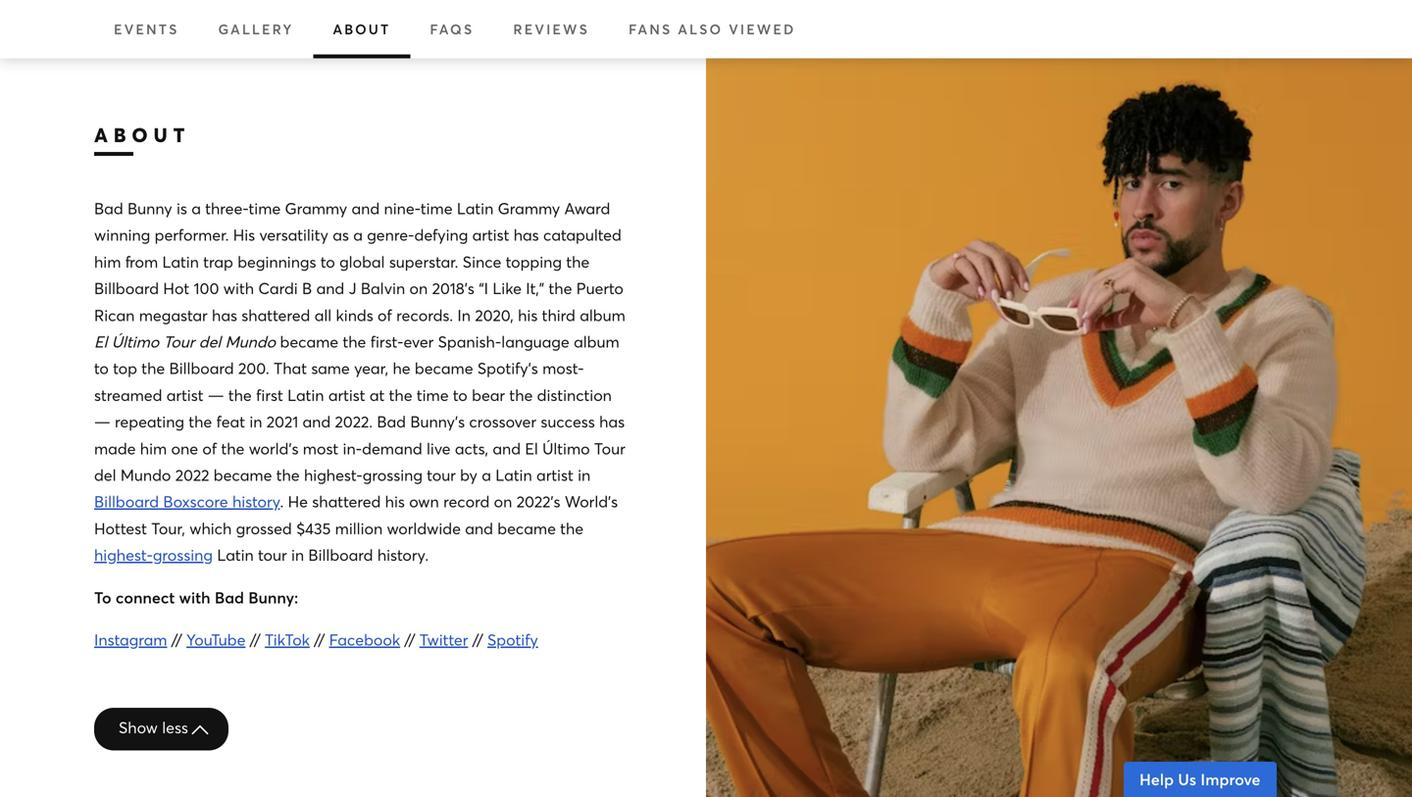 Task type: locate. For each thing, give the bounding box(es) containing it.
mundo
[[225, 332, 276, 352], [121, 465, 171, 486]]

1 horizontal spatial about
[[333, 20, 391, 38]]

2 horizontal spatial to
[[453, 385, 468, 405]]

award
[[565, 198, 610, 219]]

1 horizontal spatial has
[[514, 225, 539, 245]]

tour down megastar
[[163, 332, 195, 352]]

show less button
[[94, 708, 228, 751]]

//
[[171, 630, 182, 650], [250, 630, 261, 650], [314, 630, 325, 650], [405, 630, 415, 650], [472, 630, 483, 650]]

0 horizontal spatial of
[[202, 438, 217, 459]]

latin
[[457, 198, 494, 219], [162, 252, 199, 272], [287, 385, 324, 405], [496, 465, 532, 486], [217, 545, 254, 566]]

the right "it,"" at the left of the page
[[549, 278, 572, 299]]

0 vertical spatial to
[[321, 252, 335, 272]]

bad up the 'demand'
[[377, 412, 406, 432]]

// left youtube link
[[171, 630, 182, 650]]

1 vertical spatial highest-
[[94, 545, 153, 566]]

1 horizontal spatial el
[[525, 438, 538, 459]]

artist inside bad bunny is a three-time grammy and nine-time latin grammy award winning performer. his versatility as a genre-defying artist has catapulted him from latin trap beginnings to global superstar. since topping the billboard hot 100 with cardi b and j balvin on 2018's "i like it," the puerto rican megastar has shattered all kinds of records. in 2020, his third album el último tour del mundo
[[472, 225, 509, 245]]

versatility
[[259, 225, 328, 245]]

0 vertical spatial bad
[[94, 198, 123, 219]]

the left feat
[[189, 412, 212, 432]]

1 horizontal spatial a
[[353, 225, 363, 245]]

has up topping
[[514, 225, 539, 245]]

0 vertical spatial highest-
[[304, 465, 363, 486]]

1 vertical spatial on
[[494, 492, 512, 512]]

billboard left 200.
[[169, 358, 234, 379]]

1 vertical spatial of
[[202, 438, 217, 459]]

crossover
[[469, 412, 536, 432]]

1 horizontal spatial grammy
[[498, 198, 560, 219]]

artist up repeating
[[167, 385, 203, 405]]

grossing
[[363, 465, 423, 486], [153, 545, 213, 566]]

2 horizontal spatial has
[[599, 412, 625, 432]]

0 horizontal spatial último
[[112, 332, 159, 352]]

mundo down made
[[121, 465, 171, 486]]

as
[[333, 225, 349, 245]]

of down balvin
[[378, 305, 392, 325]]

him
[[94, 252, 121, 272], [140, 438, 167, 459]]

bad inside the became the first-ever spanish-language album to top the billboard 200. that same year, he became spotify's most- streamed artist — the first latin artist at the time to bear the distinction — repeating the feat in 2021 and 2022. bad bunny's crossover success has made him one of the world's most in-demand live acts, and el último tour del mundo 2022 became the highest-grossing tour by a latin artist in billboard boxscore history
[[377, 412, 406, 432]]

0 horizontal spatial his
[[385, 492, 405, 512]]

del
[[199, 332, 221, 352], [94, 465, 116, 486]]

time up bunny's
[[417, 385, 449, 405]]

1 horizontal spatial on
[[494, 492, 512, 512]]

boxscore
[[163, 492, 228, 512]]

in inside ". he shattered his own record on 2022's world's hottest tour, which grossed $435 million worldwide and became the highest-grossing latin tour in billboard history."
[[291, 545, 304, 566]]

0 horizontal spatial tour
[[163, 332, 195, 352]]

grossing down tour,
[[153, 545, 213, 566]]

—
[[208, 385, 224, 405], [94, 412, 111, 432]]

último up top
[[112, 332, 159, 352]]

bad left bunny:
[[215, 587, 244, 608]]

// right tiktok
[[314, 630, 325, 650]]

0 vertical spatial in
[[249, 412, 262, 432]]

artist up since
[[472, 225, 509, 245]]

album
[[580, 305, 625, 325], [574, 332, 619, 352]]

— up made
[[94, 412, 111, 432]]

0 vertical spatial about
[[333, 20, 391, 38]]

from
[[125, 252, 158, 272]]

him down winning
[[94, 252, 121, 272]]

1 horizontal spatial bad
[[215, 587, 244, 608]]

1 horizontal spatial último
[[542, 438, 590, 459]]

about up bunny
[[94, 121, 191, 148]]

became down "2022's" on the bottom left of the page
[[498, 518, 556, 539]]

shattered inside ". he shattered his own record on 2022's world's hottest tour, which grossed $435 million worldwide and became the highest-grossing latin tour in billboard history."
[[312, 492, 381, 512]]

1 horizontal spatial mundo
[[225, 332, 276, 352]]

the down feat
[[221, 438, 245, 459]]

1 horizontal spatial his
[[518, 305, 538, 325]]

shattered down cardi
[[242, 305, 310, 325]]

1 vertical spatial shattered
[[312, 492, 381, 512]]

0 horizontal spatial —
[[94, 412, 111, 432]]

in
[[457, 305, 471, 325]]

him inside bad bunny is a three-time grammy and nine-time latin grammy award winning performer. his versatility as a genre-defying artist has catapulted him from latin trap beginnings to global superstar. since topping the billboard hot 100 with cardi b and j balvin on 2018's "i like it," the puerto rican megastar has shattered all kinds of records. in 2020, his third album el último tour del mundo
[[94, 252, 121, 272]]

el
[[94, 332, 107, 352], [525, 438, 538, 459]]

2 grammy from the left
[[498, 198, 560, 219]]

his left own
[[385, 492, 405, 512]]

el down rican
[[94, 332, 107, 352]]

0 horizontal spatial el
[[94, 332, 107, 352]]

him down repeating
[[140, 438, 167, 459]]

0 vertical spatial a
[[191, 198, 201, 219]]

with inside bad bunny is a three-time grammy and nine-time latin grammy award winning performer. his versatility as a genre-defying artist has catapulted him from latin trap beginnings to global superstar. since topping the billboard hot 100 with cardi b and j balvin on 2018's "i like it," the puerto rican megastar has shattered all kinds of records. in 2020, his third album el último tour del mundo
[[223, 278, 254, 299]]

a right by
[[482, 465, 491, 486]]

0 vertical spatial tour
[[427, 465, 456, 486]]

album down puerto on the left of page
[[580, 305, 625, 325]]

0 horizontal spatial about
[[94, 121, 191, 148]]

billboard inside bad bunny is a three-time grammy and nine-time latin grammy award winning performer. his versatility as a genre-defying artist has catapulted him from latin trap beginnings to global superstar. since topping the billboard hot 100 with cardi b and j balvin on 2018's "i like it," the puerto rican megastar has shattered all kinds of records. in 2020, his third album el último tour del mundo
[[94, 278, 159, 299]]

1 horizontal spatial shattered
[[312, 492, 381, 512]]

also
[[678, 20, 723, 38]]

// left twitter
[[405, 630, 415, 650]]

último down success
[[542, 438, 590, 459]]

1 horizontal spatial of
[[378, 305, 392, 325]]

billboard down "million"
[[308, 545, 373, 566]]

1 vertical spatial del
[[94, 465, 116, 486]]

0 horizontal spatial mundo
[[121, 465, 171, 486]]

del inside the became the first-ever spanish-language album to top the billboard 200. that same year, he became spotify's most- streamed artist — the first latin artist at the time to bear the distinction — repeating the feat in 2021 and 2022. bad bunny's crossover success has made him one of the world's most in-demand live acts, and el último tour del mundo 2022 became the highest-grossing tour by a latin artist in billboard boxscore history
[[94, 465, 116, 486]]

became inside ". he shattered his own record on 2022's world's hottest tour, which grossed $435 million worldwide and became the highest-grossing latin tour in billboard history."
[[498, 518, 556, 539]]

0 horizontal spatial grammy
[[285, 198, 347, 219]]

1 vertical spatial his
[[385, 492, 405, 512]]

0 vertical spatial mundo
[[225, 332, 276, 352]]

. he shattered his own record on 2022's world's hottest tour, which grossed $435 million worldwide and became the highest-grossing latin tour in billboard history.
[[94, 492, 618, 566]]

1 vertical spatial el
[[525, 438, 538, 459]]

4 // from the left
[[405, 630, 415, 650]]

0 horizontal spatial shattered
[[242, 305, 310, 325]]

0 vertical spatial with
[[223, 278, 254, 299]]

1 vertical spatial a
[[353, 225, 363, 245]]

grammy up topping
[[498, 198, 560, 219]]

to left top
[[94, 358, 109, 379]]

megastar
[[139, 305, 208, 325]]

último inside bad bunny is a three-time grammy and nine-time latin grammy award winning performer. his versatility as a genre-defying artist has catapulted him from latin trap beginnings to global superstar. since topping the billboard hot 100 with cardi b and j balvin on 2018's "i like it," the puerto rican megastar has shattered all kinds of records. in 2020, his third album el último tour del mundo
[[112, 332, 159, 352]]

the up the .
[[276, 465, 300, 486]]

three-
[[205, 198, 249, 219]]

instagram link
[[94, 630, 167, 650]]

tour
[[163, 332, 195, 352], [594, 438, 626, 459]]

0 vertical spatial album
[[580, 305, 625, 325]]

del down megastar
[[199, 332, 221, 352]]

on left "2022's" on the bottom left of the page
[[494, 492, 512, 512]]

in up world's
[[578, 465, 591, 486]]

to connect with bad bunny:
[[94, 587, 298, 608]]

bad inside bad bunny is a three-time grammy and nine-time latin grammy award winning performer. his versatility as a genre-defying artist has catapulted him from latin trap beginnings to global superstar. since topping the billboard hot 100 with cardi b and j balvin on 2018's "i like it," the puerto rican megastar has shattered all kinds of records. in 2020, his third album el último tour del mundo
[[94, 198, 123, 219]]

with right "100" on the left top of the page
[[223, 278, 254, 299]]

1 vertical spatial album
[[574, 332, 619, 352]]

2 horizontal spatial a
[[482, 465, 491, 486]]

the
[[566, 252, 590, 272], [549, 278, 572, 299], [343, 332, 366, 352], [142, 358, 165, 379], [228, 385, 252, 405], [389, 385, 412, 405], [509, 385, 533, 405], [189, 412, 212, 432], [221, 438, 245, 459], [276, 465, 300, 486], [560, 518, 584, 539]]

became down all
[[280, 332, 338, 352]]

0 vertical spatial of
[[378, 305, 392, 325]]

1 vertical spatial tour
[[594, 438, 626, 459]]

shattered
[[242, 305, 310, 325], [312, 492, 381, 512]]

0 vertical spatial el
[[94, 332, 107, 352]]

billboard
[[94, 278, 159, 299], [169, 358, 234, 379], [94, 492, 159, 512], [308, 545, 373, 566]]

has down "100" on the left top of the page
[[212, 305, 237, 325]]

and down record
[[465, 518, 493, 539]]

0 horizontal spatial in
[[249, 412, 262, 432]]

artist up "2022's" on the bottom left of the page
[[537, 465, 574, 486]]

0 vertical spatial —
[[208, 385, 224, 405]]

1 horizontal spatial del
[[199, 332, 221, 352]]

5 // from the left
[[472, 630, 483, 650]]

1 horizontal spatial tour
[[427, 465, 456, 486]]

1 horizontal spatial with
[[223, 278, 254, 299]]

has right success
[[599, 412, 625, 432]]

a right as at the top of the page
[[353, 225, 363, 245]]

0 vertical spatial último
[[112, 332, 159, 352]]

to down as at the top of the page
[[321, 252, 335, 272]]

twitter link
[[420, 630, 468, 650]]

1 horizontal spatial highest-
[[304, 465, 363, 486]]

album inside bad bunny is a three-time grammy and nine-time latin grammy award winning performer. his versatility as a genre-defying artist has catapulted him from latin trap beginnings to global superstar. since topping the billboard hot 100 with cardi b and j balvin on 2018's "i like it," the puerto rican megastar has shattered all kinds of records. in 2020, his third album el último tour del mundo
[[580, 305, 625, 325]]

grossing down the 'demand'
[[363, 465, 423, 486]]

0 horizontal spatial with
[[179, 587, 210, 608]]

shattered inside bad bunny is a three-time grammy and nine-time latin grammy award winning performer. his versatility as a genre-defying artist has catapulted him from latin trap beginnings to global superstar. since topping the billboard hot 100 with cardi b and j balvin on 2018's "i like it," the puerto rican megastar has shattered all kinds of records. in 2020, his third album el último tour del mundo
[[242, 305, 310, 325]]

0 horizontal spatial tour
[[258, 545, 287, 566]]

// left tiktok
[[250, 630, 261, 650]]

2 vertical spatial a
[[482, 465, 491, 486]]

twitter
[[420, 630, 468, 650]]

0 horizontal spatial highest-
[[94, 545, 153, 566]]

.
[[280, 492, 284, 512]]

about left faqs
[[333, 20, 391, 38]]

— up feat
[[208, 385, 224, 405]]

1 horizontal spatial —
[[208, 385, 224, 405]]

1 vertical spatial him
[[140, 438, 167, 459]]

since
[[463, 252, 502, 272]]

to inside bad bunny is a three-time grammy and nine-time latin grammy award winning performer. his versatility as a genre-defying artist has catapulted him from latin trap beginnings to global superstar. since topping the billboard hot 100 with cardi b and j balvin on 2018's "i like it," the puerto rican megastar has shattered all kinds of records. in 2020, his third album el último tour del mundo
[[321, 252, 335, 272]]

1 // from the left
[[171, 630, 182, 650]]

genre-
[[367, 225, 414, 245]]

tour
[[427, 465, 456, 486], [258, 545, 287, 566]]

album up the most-
[[574, 332, 619, 352]]

show less
[[119, 718, 188, 738]]

tour down live
[[427, 465, 456, 486]]

by
[[460, 465, 478, 486]]

in down $435
[[291, 545, 304, 566]]

0 vertical spatial on
[[410, 278, 428, 299]]

grammy up versatility
[[285, 198, 347, 219]]

grossed
[[236, 518, 292, 539]]

2 vertical spatial has
[[599, 412, 625, 432]]

1 vertical spatial bad
[[377, 412, 406, 432]]

in right feat
[[249, 412, 262, 432]]

tour down success
[[594, 438, 626, 459]]

connect
[[116, 587, 175, 608]]

spanish-
[[438, 332, 501, 352]]

has
[[514, 225, 539, 245], [212, 305, 237, 325], [599, 412, 625, 432]]

became down ever on the left
[[415, 358, 473, 379]]

1 grammy from the left
[[285, 198, 347, 219]]

billboard up rican
[[94, 278, 159, 299]]

mundo inside bad bunny is a three-time grammy and nine-time latin grammy award winning performer. his versatility as a genre-defying artist has catapulted him from latin trap beginnings to global superstar. since topping the billboard hot 100 with cardi b and j balvin on 2018's "i like it," the puerto rican megastar has shattered all kinds of records. in 2020, his third album el último tour del mundo
[[225, 332, 276, 352]]

bad
[[94, 198, 123, 219], [377, 412, 406, 432], [215, 587, 244, 608]]

del down made
[[94, 465, 116, 486]]

and up most
[[303, 412, 331, 432]]

distinction
[[537, 385, 612, 405]]

highest- down hottest
[[94, 545, 153, 566]]

mundo up 200.
[[225, 332, 276, 352]]

global
[[339, 252, 385, 272]]

a
[[191, 198, 201, 219], [353, 225, 363, 245], [482, 465, 491, 486]]

highest- inside ". he shattered his own record on 2022's world's hottest tour, which grossed $435 million worldwide and became the highest-grossing latin tour in billboard history."
[[94, 545, 153, 566]]

1 horizontal spatial grossing
[[363, 465, 423, 486]]

0 vertical spatial his
[[518, 305, 538, 325]]

to left bear
[[453, 385, 468, 405]]

el inside the became the first-ever spanish-language album to top the billboard 200. that same year, he became spotify's most- streamed artist — the first latin artist at the time to bear the distinction — repeating the feat in 2021 and 2022. bad bunny's crossover success has made him one of the world's most in-demand live acts, and el último tour del mundo 2022 became the highest-grossing tour by a latin artist in billboard boxscore history
[[525, 438, 538, 459]]

tour,
[[151, 518, 185, 539]]

live
[[427, 438, 451, 459]]

0 horizontal spatial him
[[94, 252, 121, 272]]

0 horizontal spatial to
[[94, 358, 109, 379]]

1 vertical spatial about
[[94, 121, 191, 148]]

2 horizontal spatial bad
[[377, 412, 406, 432]]

spotify's
[[478, 358, 538, 379]]

with up youtube link
[[179, 587, 210, 608]]

// right the twitter link
[[472, 630, 483, 650]]

1 vertical spatial grossing
[[153, 545, 213, 566]]

latin down that
[[287, 385, 324, 405]]

0 horizontal spatial has
[[212, 305, 237, 325]]

streamed
[[94, 385, 162, 405]]

on
[[410, 278, 428, 299], [494, 492, 512, 512]]

his inside ". he shattered his own record on 2022's world's hottest tour, which grossed $435 million worldwide and became the highest-grossing latin tour in billboard history."
[[385, 492, 405, 512]]

a inside the became the first-ever spanish-language album to top the billboard 200. that same year, he became spotify's most- streamed artist — the first latin artist at the time to bear the distinction — repeating the feat in 2021 and 2022. bad bunny's crossover success has made him one of the world's most in-demand live acts, and el último tour del mundo 2022 became the highest-grossing tour by a latin artist in billboard boxscore history
[[482, 465, 491, 486]]

of right the one
[[202, 438, 217, 459]]

grossing inside the became the first-ever spanish-language album to top the billboard 200. that same year, he became spotify's most- streamed artist — the first latin artist at the time to bear the distinction — repeating the feat in 2021 and 2022. bad bunny's crossover success has made him one of the world's most in-demand live acts, and el último tour del mundo 2022 became the highest-grossing tour by a latin artist in billboard boxscore history
[[363, 465, 423, 486]]

became
[[280, 332, 338, 352], [415, 358, 473, 379], [214, 465, 272, 486], [498, 518, 556, 539]]

2 horizontal spatial in
[[578, 465, 591, 486]]

tour inside the became the first-ever spanish-language album to top the billboard 200. that same year, he became spotify's most- streamed artist — the first latin artist at the time to bear the distinction — repeating the feat in 2021 and 2022. bad bunny's crossover success has made him one of the world's most in-demand live acts, and el último tour del mundo 2022 became the highest-grossing tour by a latin artist in billboard boxscore history
[[427, 465, 456, 486]]

1 vertical spatial to
[[94, 358, 109, 379]]

to
[[321, 252, 335, 272], [94, 358, 109, 379], [453, 385, 468, 405]]

0 horizontal spatial grossing
[[153, 545, 213, 566]]

gallery
[[218, 20, 294, 38]]

the down catapulted
[[566, 252, 590, 272]]

first
[[256, 385, 283, 405]]

his down "it,"" at the left of the page
[[518, 305, 538, 325]]

tour down grossed
[[258, 545, 287, 566]]

a right is
[[191, 198, 201, 219]]

acts,
[[455, 438, 488, 459]]

time up the his
[[249, 198, 281, 219]]

2 // from the left
[[250, 630, 261, 650]]

one
[[171, 438, 198, 459]]

0 vertical spatial grossing
[[363, 465, 423, 486]]

superstar.
[[389, 252, 458, 272]]

latin down which
[[217, 545, 254, 566]]

highest- inside the became the first-ever spanish-language album to top the billboard 200. that same year, he became spotify's most- streamed artist — the first latin artist at the time to bear the distinction — repeating the feat in 2021 and 2022. bad bunny's crossover success has made him one of the world's most in-demand live acts, and el último tour del mundo 2022 became the highest-grossing tour by a latin artist in billboard boxscore history
[[304, 465, 363, 486]]

on down superstar.
[[410, 278, 428, 299]]

b
[[302, 278, 312, 299]]

0 horizontal spatial bad
[[94, 198, 123, 219]]

1 horizontal spatial in
[[291, 545, 304, 566]]

0 horizontal spatial del
[[94, 465, 116, 486]]

bad up winning
[[94, 198, 123, 219]]

the inside ". he shattered his own record on 2022's world's hottest tour, which grossed $435 million worldwide and became the highest-grossing latin tour in billboard history."
[[560, 518, 584, 539]]

1 vertical spatial último
[[542, 438, 590, 459]]

1 vertical spatial in
[[578, 465, 591, 486]]

0 horizontal spatial on
[[410, 278, 428, 299]]

1 horizontal spatial tour
[[594, 438, 626, 459]]

0 vertical spatial shattered
[[242, 305, 310, 325]]

highest- down most
[[304, 465, 363, 486]]

billboard up hottest
[[94, 492, 159, 512]]

billboard boxscore history link
[[94, 492, 280, 512]]

and left j at the top left of page
[[316, 278, 344, 299]]

0 horizontal spatial a
[[191, 198, 201, 219]]

shattered up "million"
[[312, 492, 381, 512]]

1 vertical spatial tour
[[258, 545, 287, 566]]

1 vertical spatial mundo
[[121, 465, 171, 486]]

latin inside ". he shattered his own record on 2022's world's hottest tour, which grossed $435 million worldwide and became the highest-grossing latin tour in billboard history."
[[217, 545, 254, 566]]

2 vertical spatial in
[[291, 545, 304, 566]]

200.
[[238, 358, 269, 379]]

2 vertical spatial bad
[[215, 587, 244, 608]]

el down crossover
[[525, 438, 538, 459]]

own
[[409, 492, 439, 512]]

1 horizontal spatial to
[[321, 252, 335, 272]]

show
[[119, 718, 158, 738]]

1 horizontal spatial him
[[140, 438, 167, 459]]

the right top
[[142, 358, 165, 379]]

the down world's
[[560, 518, 584, 539]]

viewed
[[729, 20, 796, 38]]

0 vertical spatial del
[[199, 332, 221, 352]]

2021
[[267, 412, 298, 432]]

0 vertical spatial him
[[94, 252, 121, 272]]

catapulted
[[543, 225, 622, 245]]

0 vertical spatial tour
[[163, 332, 195, 352]]

2 vertical spatial to
[[453, 385, 468, 405]]

bunny
[[127, 198, 172, 219]]

with
[[223, 278, 254, 299], [179, 587, 210, 608]]



Task type: vqa. For each thing, say whether or not it's contained in the screenshot.
Fans
yes



Task type: describe. For each thing, give the bounding box(es) containing it.
trap
[[203, 252, 233, 272]]

fans also viewed
[[629, 20, 796, 38]]

100
[[194, 278, 219, 299]]

about link
[[313, 0, 410, 58]]

him inside the became the first-ever spanish-language album to top the billboard 200. that same year, he became spotify's most- streamed artist — the first latin artist at the time to bear the distinction — repeating the feat in 2021 and 2022. bad bunny's crossover success has made him one of the world's most in-demand live acts, and el último tour del mundo 2022 became the highest-grossing tour by a latin artist in billboard boxscore history
[[140, 438, 167, 459]]

he
[[393, 358, 411, 379]]

time inside the became the first-ever spanish-language album to top the billboard 200. that same year, he became spotify's most- streamed artist — the first latin artist at the time to bear the distinction — repeating the feat in 2021 and 2022. bad bunny's crossover success has made him one of the world's most in-demand live acts, and el último tour del mundo 2022 became the highest-grossing tour by a latin artist in billboard boxscore history
[[417, 385, 449, 405]]

2020,
[[475, 305, 514, 325]]

rican
[[94, 305, 135, 325]]

1 vertical spatial has
[[212, 305, 237, 325]]

his inside bad bunny is a three-time grammy and nine-time latin grammy award winning performer. his versatility as a genre-defying artist has catapulted him from latin trap beginnings to global superstar. since topping the billboard hot 100 with cardi b and j balvin on 2018's "i like it," the puerto rican megastar has shattered all kinds of records. in 2020, his third album el último tour del mundo
[[518, 305, 538, 325]]

it,"
[[526, 278, 545, 299]]

success
[[541, 412, 595, 432]]

of inside bad bunny is a three-time grammy and nine-time latin grammy award winning performer. his versatility as a genre-defying artist has catapulted him from latin trap beginnings to global superstar. since topping the billboard hot 100 with cardi b and j balvin on 2018's "i like it," the puerto rican megastar has shattered all kinds of records. in 2020, his third album el último tour del mundo
[[378, 305, 392, 325]]

less
[[162, 718, 188, 738]]

faqs
[[430, 20, 474, 38]]

and up genre-
[[352, 198, 380, 219]]

2022.
[[335, 412, 373, 432]]

like
[[493, 278, 522, 299]]

instagram // youtube // tiktok // facebook // twitter // spotify
[[94, 630, 538, 650]]

about inside about link
[[333, 20, 391, 38]]

million
[[335, 518, 383, 539]]

language
[[501, 332, 570, 352]]

facebook
[[329, 630, 400, 650]]

the down spotify's
[[509, 385, 533, 405]]

puerto
[[576, 278, 624, 299]]

1 vertical spatial with
[[179, 587, 210, 608]]

nine-
[[384, 198, 421, 219]]

and inside ". he shattered his own record on 2022's world's hottest tour, which grossed $435 million worldwide and became the highest-grossing latin tour in billboard history."
[[465, 518, 493, 539]]

defying
[[414, 225, 468, 245]]

records.
[[396, 305, 453, 325]]

demand
[[362, 438, 422, 459]]

of inside the became the first-ever spanish-language album to top the billboard 200. that same year, he became spotify's most- streamed artist — the first latin artist at the time to bear the distinction — repeating the feat in 2021 and 2022. bad bunny's crossover success has made him one of the world's most in-demand live acts, and el último tour del mundo 2022 became the highest-grossing tour by a latin artist in billboard boxscore history
[[202, 438, 217, 459]]

tour inside ". he shattered his own record on 2022's world's hottest tour, which grossed $435 million worldwide and became the highest-grossing latin tour in billboard history."
[[258, 545, 287, 566]]

top
[[113, 358, 137, 379]]

kinds
[[336, 305, 373, 325]]

beginnings
[[238, 252, 316, 272]]

reviews link
[[494, 0, 609, 58]]

year,
[[354, 358, 388, 379]]

youtube link
[[186, 630, 246, 650]]

billboard inside ". he shattered his own record on 2022's world's hottest tour, which grossed $435 million worldwide and became the highest-grossing latin tour in billboard history."
[[308, 545, 373, 566]]

made
[[94, 438, 136, 459]]

youtube
[[186, 630, 246, 650]]

on inside ". he shattered his own record on 2022's world's hottest tour, which grossed $435 million worldwide and became the highest-grossing latin tour in billboard history."
[[494, 492, 512, 512]]

to for genre-
[[321, 252, 335, 272]]

performer.
[[155, 225, 229, 245]]

bear
[[472, 385, 505, 405]]

cardi
[[258, 278, 298, 299]]

that
[[274, 358, 307, 379]]

artist up '2022.' at the left bottom
[[328, 385, 365, 405]]

feat
[[216, 412, 245, 432]]

hottest
[[94, 518, 147, 539]]

to for streamed
[[453, 385, 468, 405]]

j
[[349, 278, 356, 299]]

fans also viewed link
[[609, 0, 815, 58]]

último inside the became the first-ever spanish-language album to top the billboard 200. that same year, he became spotify's most- streamed artist — the first latin artist at the time to bear the distinction — repeating the feat in 2021 and 2022. bad bunny's crossover success has made him one of the world's most in-demand live acts, and el último tour del mundo 2022 became the highest-grossing tour by a latin artist in billboard boxscore history
[[542, 438, 590, 459]]

spotify link
[[487, 630, 538, 650]]

winning
[[94, 225, 150, 245]]

which
[[190, 518, 232, 539]]

the down kinds on the top left
[[343, 332, 366, 352]]

$435
[[296, 518, 331, 539]]

latin up hot
[[162, 252, 199, 272]]

first-
[[370, 332, 404, 352]]

ever
[[404, 332, 434, 352]]

world's
[[565, 492, 618, 512]]

history
[[232, 492, 280, 512]]

at
[[370, 385, 385, 405]]

tiktok
[[265, 630, 310, 650]]

has inside the became the first-ever spanish-language album to top the billboard 200. that same year, he became spotify's most- streamed artist — the first latin artist at the time to bear the distinction — repeating the feat in 2021 and 2022. bad bunny's crossover success has made him one of the world's most in-demand live acts, and el último tour del mundo 2022 became the highest-grossing tour by a latin artist in billboard boxscore history
[[599, 412, 625, 432]]

and down crossover
[[493, 438, 521, 459]]

album inside the became the first-ever spanish-language album to top the billboard 200. that same year, he became spotify's most- streamed artist — the first latin artist at the time to bear the distinction — repeating the feat in 2021 and 2022. bad bunny's crossover success has made him one of the world's most in-demand live acts, and el último tour del mundo 2022 became the highest-grossing tour by a latin artist in billboard boxscore history
[[574, 332, 619, 352]]

"i
[[479, 278, 488, 299]]

topping
[[506, 252, 562, 272]]

most-
[[542, 358, 584, 379]]

grossing inside ". he shattered his own record on 2022's world's hottest tour, which grossed $435 million worldwide and became the highest-grossing latin tour in billboard history."
[[153, 545, 213, 566]]

third
[[542, 305, 576, 325]]

2022
[[175, 465, 209, 486]]

same
[[311, 358, 350, 379]]

bunny:
[[248, 587, 298, 608]]

tour inside the became the first-ever spanish-language album to top the billboard 200. that same year, he became spotify's most- streamed artist — the first latin artist at the time to bear the distinction — repeating the feat in 2021 and 2022. bad bunny's crossover success has made him one of the world's most in-demand live acts, and el último tour del mundo 2022 became the highest-grossing tour by a latin artist in billboard boxscore history
[[594, 438, 626, 459]]

2022's
[[517, 492, 561, 512]]

in-
[[343, 438, 362, 459]]

history.
[[377, 545, 429, 566]]

tiktok link
[[265, 630, 310, 650]]

el inside bad bunny is a three-time grammy and nine-time latin grammy award winning performer. his versatility as a genre-defying artist has catapulted him from latin trap beginnings to global superstar. since topping the billboard hot 100 with cardi b and j balvin on 2018's "i like it," the puerto rican megastar has shattered all kinds of records. in 2020, his third album el último tour del mundo
[[94, 332, 107, 352]]

2018's
[[432, 278, 475, 299]]

time up the defying
[[421, 198, 453, 219]]

del inside bad bunny is a three-time grammy and nine-time latin grammy award winning performer. his versatility as a genre-defying artist has catapulted him from latin trap beginnings to global superstar. since topping the billboard hot 100 with cardi b and j balvin on 2018's "i like it," the puerto rican megastar has shattered all kinds of records. in 2020, his third album el último tour del mundo
[[199, 332, 221, 352]]

to
[[94, 587, 111, 608]]

1 vertical spatial —
[[94, 412, 111, 432]]

highest-grossing link
[[94, 545, 213, 566]]

gallery link
[[199, 0, 313, 58]]

bad bunny is a three-time grammy and nine-time latin grammy award winning performer. his versatility as a genre-defying artist has catapulted him from latin trap beginnings to global superstar. since topping the billboard hot 100 with cardi b and j balvin on 2018's "i like it," the puerto rican megastar has shattered all kinds of records. in 2020, his third album el último tour del mundo
[[94, 198, 625, 352]]

events link
[[94, 0, 199, 58]]

world's
[[249, 438, 299, 459]]

latin up "2022's" on the bottom left of the page
[[496, 465, 532, 486]]

all
[[315, 305, 332, 325]]

hot
[[163, 278, 189, 299]]

the up feat
[[228, 385, 252, 405]]

bunny's
[[410, 412, 465, 432]]

3 // from the left
[[314, 630, 325, 650]]

repeating
[[115, 412, 184, 432]]

most
[[303, 438, 339, 459]]

on inside bad bunny is a three-time grammy and nine-time latin grammy award winning performer. his versatility as a genre-defying artist has catapulted him from latin trap beginnings to global superstar. since topping the billboard hot 100 with cardi b and j balvin on 2018's "i like it," the puerto rican megastar has shattered all kinds of records. in 2020, his third album el último tour del mundo
[[410, 278, 428, 299]]

tour inside bad bunny is a three-time grammy and nine-time latin grammy award winning performer. his versatility as a genre-defying artist has catapulted him from latin trap beginnings to global superstar. since topping the billboard hot 100 with cardi b and j balvin on 2018's "i like it," the puerto rican megastar has shattered all kinds of records. in 2020, his third album el último tour del mundo
[[163, 332, 195, 352]]

latin up the defying
[[457, 198, 494, 219]]

the right 'at'
[[389, 385, 412, 405]]

became up history at the left bottom of page
[[214, 465, 272, 486]]

mundo inside the became the first-ever spanish-language album to top the billboard 200. that same year, he became spotify's most- streamed artist — the first latin artist at the time to bear the distinction — repeating the feat in 2021 and 2022. bad bunny's crossover success has made him one of the world's most in-demand live acts, and el último tour del mundo 2022 became the highest-grossing tour by a latin artist in billboard boxscore history
[[121, 465, 171, 486]]

0 vertical spatial has
[[514, 225, 539, 245]]

worldwide
[[387, 518, 461, 539]]

events
[[114, 20, 179, 38]]

fans
[[629, 20, 672, 38]]

facebook link
[[329, 630, 400, 650]]



